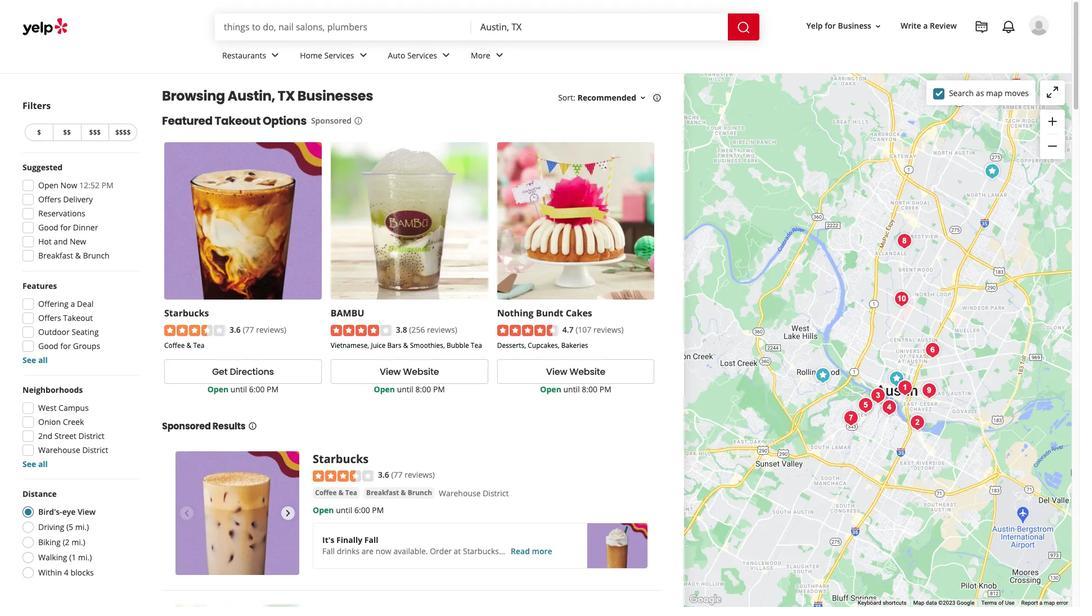 Task type: locate. For each thing, give the bounding box(es) containing it.
for up hot and new
[[60, 222, 71, 233]]

see all for good
[[23, 355, 48, 366]]

review
[[930, 21, 957, 31]]

1 24 chevron down v2 image from the left
[[356, 49, 370, 62]]

0 vertical spatial coffee & tea
[[164, 341, 204, 351]]

until down vietnamese, juice bars & smoothies, bubble tea
[[397, 384, 413, 395]]

view down bars
[[380, 366, 401, 378]]

group
[[1040, 110, 1065, 159], [19, 162, 140, 265], [19, 281, 140, 366], [19, 385, 140, 470]]

1 vertical spatial offers
[[38, 313, 61, 324]]

1 horizontal spatial brunch
[[408, 488, 432, 498]]

mi.) right (2
[[72, 537, 85, 548]]

0 horizontal spatial starbucks
[[164, 307, 209, 319]]

1 horizontal spatial 24 chevron down v2 image
[[439, 49, 453, 62]]

open until 8:00 pm for nothing bundt cakes
[[540, 384, 611, 395]]

none field up business categories 'element' at the top
[[480, 21, 719, 33]]

view website down vietnamese, juice bars & smoothies, bubble tea
[[380, 366, 439, 378]]

1 horizontal spatial starbucks
[[313, 452, 369, 467]]

1 vertical spatial see all
[[23, 459, 48, 470]]

breakfast right "coffee & tea" link
[[366, 488, 399, 498]]

a right report
[[1040, 600, 1043, 607]]

1 vertical spatial sponsored
[[162, 420, 211, 433]]

24 chevron down v2 image inside auto services link
[[439, 49, 453, 62]]

drinks
[[337, 546, 360, 557]]

2 8:00 from the left
[[582, 384, 598, 395]]

1 vertical spatial all
[[38, 459, 48, 470]]

0 horizontal spatial starbucks link
[[164, 307, 209, 319]]

16 info v2 image
[[248, 422, 257, 431]]

$$$ button
[[81, 124, 109, 141]]

8:00 down smoothies,
[[415, 384, 431, 395]]

breakfast & brunch inside button
[[366, 488, 432, 498]]

for
[[825, 21, 836, 31], [60, 222, 71, 233], [60, 341, 71, 352]]

3.6 star rating image up get
[[164, 325, 225, 337]]

get
[[212, 366, 228, 378]]

1 see all button from the top
[[23, 355, 48, 366]]

2nd
[[38, 431, 52, 442]]

2 horizontal spatial view
[[546, 366, 567, 378]]

report a map error link
[[1021, 600, 1068, 607]]

mi.) for biking (2 mi.)
[[72, 537, 85, 548]]

1 vertical spatial see all button
[[23, 459, 48, 470]]

24 chevron down v2 image inside 'restaurants' link
[[269, 49, 282, 62]]

offering
[[38, 299, 69, 309]]

0 horizontal spatial 24 chevron down v2 image
[[356, 49, 370, 62]]

for inside button
[[825, 21, 836, 31]]

takeout down austin,
[[215, 113, 261, 129]]

services for auto services
[[407, 50, 437, 61]]

reviews) up smoothies,
[[427, 325, 457, 335]]

see all button down outdoor
[[23, 355, 48, 366]]

until for nothing bundt cakes
[[563, 384, 580, 395]]

write a review link
[[896, 16, 962, 36]]

1 vertical spatial takeout
[[63, 313, 93, 324]]

1 horizontal spatial none field
[[480, 21, 719, 33]]

a for write
[[923, 21, 928, 31]]

2 see all button from the top
[[23, 459, 48, 470]]

2 vertical spatial a
[[1040, 600, 1043, 607]]

view inside option group
[[78, 507, 96, 518]]

1 horizontal spatial sponsored
[[311, 115, 352, 126]]

1 vertical spatial 16 chevron down v2 image
[[639, 93, 648, 102]]

view website link down vietnamese, juice bars & smoothies, bubble tea
[[331, 360, 488, 384]]

(77 up breakfast & brunch button
[[391, 470, 403, 481]]

24 chevron down v2 image
[[269, 49, 282, 62], [493, 49, 506, 62]]

2 none field from the left
[[480, 21, 719, 33]]

0 vertical spatial starbucks link
[[164, 307, 209, 319]]

desserts, cupcakes, bakeries
[[497, 341, 588, 351]]

order
[[430, 546, 452, 557]]

0 horizontal spatial view
[[78, 507, 96, 518]]

see all button for warehouse
[[23, 459, 48, 470]]

2 horizontal spatial starbucks
[[463, 546, 499, 557]]

0 vertical spatial a
[[923, 21, 928, 31]]

1 horizontal spatial starbucks link
[[313, 452, 369, 467]]

none field up home services link
[[224, 21, 462, 33]]

1 vertical spatial 16 info v2 image
[[354, 116, 363, 125]]

a inside write a review link
[[923, 21, 928, 31]]

1 vertical spatial good
[[38, 341, 58, 352]]

0 horizontal spatial 3.6
[[230, 325, 241, 335]]

24 chevron down v2 image
[[356, 49, 370, 62], [439, 49, 453, 62]]

open for bambu
[[374, 384, 395, 395]]

terms
[[981, 600, 997, 607]]

all down good for groups
[[38, 355, 48, 366]]

3.6 (77 reviews) up breakfast & brunch button
[[378, 470, 435, 481]]

0 horizontal spatial takeout
[[63, 313, 93, 324]]

yelp for business
[[807, 21, 871, 31]]

0 vertical spatial 16 info v2 image
[[653, 93, 662, 102]]

offers down the 'offering' in the left of the page
[[38, 313, 61, 324]]

featured
[[162, 113, 213, 129]]

moves
[[1005, 87, 1029, 98]]

hot
[[38, 236, 52, 247]]

1 vertical spatial see
[[23, 459, 36, 470]]

1 horizontal spatial fall
[[364, 535, 378, 546]]

0 vertical spatial fall
[[364, 535, 378, 546]]

option group
[[19, 489, 140, 582]]

0 vertical spatial for
[[825, 21, 836, 31]]

0 horizontal spatial view website
[[380, 366, 439, 378]]

odd duck image
[[854, 394, 877, 417]]

open until 6:00 pm down "coffee & tea" "button"
[[313, 505, 384, 516]]

see up neighborhoods
[[23, 355, 36, 366]]

24 chevron down v2 image right restaurants
[[269, 49, 282, 62]]

0 vertical spatial 3.6
[[230, 325, 241, 335]]

1 horizontal spatial breakfast
[[366, 488, 399, 498]]

1 vertical spatial starbucks
[[313, 452, 369, 467]]

business categories element
[[213, 41, 1049, 73]]

6:00 down directions
[[249, 384, 265, 395]]

0 vertical spatial 6:00
[[249, 384, 265, 395]]

until
[[231, 384, 247, 395], [397, 384, 413, 395], [563, 384, 580, 395], [336, 505, 352, 516]]

for right yelp
[[825, 21, 836, 31]]

0 vertical spatial good
[[38, 222, 58, 233]]

0 horizontal spatial 3.6 star rating image
[[164, 325, 225, 337]]

brunch inside group
[[83, 250, 110, 261]]

2 good from the top
[[38, 341, 58, 352]]

1 see all from the top
[[23, 355, 48, 366]]

1 good from the top
[[38, 222, 58, 233]]

map region
[[623, 46, 1080, 608]]

view website link for bambu
[[331, 360, 488, 384]]

all for good for groups
[[38, 355, 48, 366]]

1 services from the left
[[324, 50, 354, 61]]

see all down 2nd
[[23, 459, 48, 470]]

offers up 'reservations'
[[38, 194, 61, 205]]

west campus
[[38, 403, 89, 414]]

0 vertical spatial district
[[78, 431, 104, 442]]

2 services from the left
[[407, 50, 437, 61]]

good up hot at the left of page
[[38, 222, 58, 233]]

1 vertical spatial mi.)
[[72, 537, 85, 548]]

0 vertical spatial breakfast
[[38, 250, 73, 261]]

None field
[[224, 21, 462, 33], [480, 21, 719, 33]]

0 vertical spatial sponsored
[[311, 115, 352, 126]]

2 view website from the left
[[546, 366, 606, 378]]

street
[[54, 431, 76, 442]]

2 24 chevron down v2 image from the left
[[439, 49, 453, 62]]

coffee & tea inside "button"
[[315, 488, 357, 498]]

0 horizontal spatial 16 info v2 image
[[354, 116, 363, 125]]

good for dinner
[[38, 222, 98, 233]]

fall up are
[[364, 535, 378, 546]]

campus
[[59, 403, 89, 414]]

all
[[38, 355, 48, 366], [38, 459, 48, 470]]

services right home on the top of the page
[[324, 50, 354, 61]]

1 24 chevron down v2 image from the left
[[269, 49, 282, 62]]

0 horizontal spatial 6:00
[[249, 384, 265, 395]]

0 vertical spatial mi.)
[[75, 522, 89, 533]]

open until 8:00 pm down vietnamese, juice bars & smoothies, bubble tea
[[374, 384, 445, 395]]

notifications image
[[1002, 20, 1016, 34]]

good down outdoor
[[38, 341, 58, 352]]

map right as
[[986, 87, 1003, 98]]

a left 'deal'
[[71, 299, 75, 309]]

mi.) right "(5"
[[75, 522, 89, 533]]

view right 'eye' on the bottom left of page
[[78, 507, 96, 518]]

view down cupcakes,
[[546, 366, 567, 378]]

24 chevron down v2 image left auto
[[356, 49, 370, 62]]

6:00
[[249, 384, 265, 395], [354, 505, 370, 516]]

open down cupcakes,
[[540, 384, 561, 395]]

1 horizontal spatial warehouse district
[[439, 488, 509, 499]]

2 offers from the top
[[38, 313, 61, 324]]

1 website from the left
[[403, 366, 439, 378]]

restaurants link
[[213, 41, 291, 73]]

2 see all from the top
[[23, 459, 48, 470]]

0 horizontal spatial breakfast
[[38, 250, 73, 261]]

1 horizontal spatial map
[[1044, 600, 1055, 607]]

(2
[[63, 537, 70, 548]]

16 chevron down v2 image right the business
[[874, 22, 883, 31]]

suggested
[[23, 162, 63, 173]]

1 offers from the top
[[38, 194, 61, 205]]

view for nothing bundt cakes
[[546, 366, 567, 378]]

0 vertical spatial takeout
[[215, 113, 261, 129]]

for down outdoor seating
[[60, 341, 71, 352]]

1 vertical spatial breakfast & brunch
[[366, 488, 432, 498]]

groups
[[73, 341, 100, 352]]

1 8:00 from the left
[[415, 384, 431, 395]]

tea up get directions 'link'
[[193, 341, 204, 351]]

data
[[926, 600, 937, 607]]

pm for starbucks
[[267, 384, 279, 395]]

auto
[[388, 50, 405, 61]]

1 horizontal spatial services
[[407, 50, 437, 61]]

1 view website link from the left
[[331, 360, 488, 384]]

0 horizontal spatial 24 chevron down v2 image
[[269, 49, 282, 62]]

2 open until 8:00 pm from the left
[[540, 384, 611, 395]]

until down bakeries
[[563, 384, 580, 395]]

1 see from the top
[[23, 355, 36, 366]]

takeout for offers
[[63, 313, 93, 324]]

open down suggested
[[38, 180, 58, 191]]

now
[[376, 546, 391, 557]]

warehouse district
[[38, 445, 108, 456], [439, 488, 509, 499]]

24 chevron down v2 image right more
[[493, 49, 506, 62]]

16 info v2 image
[[653, 93, 662, 102], [354, 116, 363, 125]]

0 horizontal spatial map
[[986, 87, 1003, 98]]

16 info v2 image down businesses
[[354, 116, 363, 125]]

takeout up seating
[[63, 313, 93, 324]]

view website for nothing bundt cakes
[[546, 366, 606, 378]]

0 horizontal spatial fall
[[322, 546, 335, 557]]

fall down it's
[[322, 546, 335, 557]]

reviews) right (107
[[594, 325, 624, 335]]

open until 6:00 pm
[[207, 384, 279, 395], [313, 505, 384, 516]]

3.8 (256 reviews)
[[396, 325, 457, 335]]

nothing bundt cakes image
[[812, 364, 834, 387]]

8:00 down bakeries
[[582, 384, 598, 395]]

cupcakes,
[[528, 341, 560, 351]]

report
[[1021, 600, 1038, 607]]

0 vertical spatial see all button
[[23, 355, 48, 366]]

map left error
[[1044, 600, 1055, 607]]

1 vertical spatial fall
[[322, 546, 335, 557]]

view website down bakeries
[[546, 366, 606, 378]]

1 vertical spatial a
[[71, 299, 75, 309]]

open until 8:00 pm
[[374, 384, 445, 395], [540, 384, 611, 395]]

1 open until 8:00 pm from the left
[[374, 384, 445, 395]]

shortcuts
[[883, 600, 907, 607]]

1 horizontal spatial takeout
[[215, 113, 261, 129]]

previous image
[[180, 507, 194, 521]]

write a review
[[901, 21, 957, 31]]

1 vertical spatial breakfast
[[366, 488, 399, 498]]

see all down outdoor
[[23, 355, 48, 366]]

loro image
[[840, 407, 862, 430]]

1 view website from the left
[[380, 366, 439, 378]]

2 see from the top
[[23, 459, 36, 470]]

$$$$
[[115, 128, 131, 137]]

2 24 chevron down v2 image from the left
[[493, 49, 506, 62]]

takeout inside group
[[63, 313, 93, 324]]

$$ button
[[53, 124, 81, 141]]

view website link down bakeries
[[497, 360, 655, 384]]

16 chevron down v2 image for recommended
[[639, 93, 648, 102]]

3.6 (77 reviews) up directions
[[230, 325, 286, 335]]

group containing suggested
[[19, 162, 140, 265]]

2 view website link from the left
[[497, 360, 655, 384]]

Find text field
[[224, 21, 462, 33]]

16 info v2 image right recommended dropdown button
[[653, 93, 662, 102]]

sponsored down businesses
[[311, 115, 352, 126]]

reviews) up directions
[[256, 325, 286, 335]]

0 horizontal spatial coffee
[[164, 341, 185, 351]]

pm for bambu
[[433, 384, 445, 395]]

0 vertical spatial breakfast & brunch
[[38, 250, 110, 261]]

reservations
[[38, 208, 85, 219]]

24 chevron down v2 image inside home services link
[[356, 49, 370, 62]]

24 chevron down v2 image inside "more" link
[[493, 49, 506, 62]]

view
[[380, 366, 401, 378], [546, 366, 567, 378], [78, 507, 96, 518]]

view website for bambu
[[380, 366, 439, 378]]

1 horizontal spatial (77
[[391, 470, 403, 481]]

more
[[532, 546, 552, 557]]

(1
[[69, 552, 76, 563]]

1 horizontal spatial 3.6
[[378, 470, 389, 481]]

keyboard shortcuts
[[858, 600, 907, 607]]

24 chevron down v2 image right auto services
[[439, 49, 453, 62]]

3.8 star rating image
[[331, 325, 391, 337]]

0 horizontal spatial brunch
[[83, 250, 110, 261]]

results
[[213, 420, 246, 433]]

fall
[[364, 535, 378, 546], [322, 546, 335, 557]]

0 vertical spatial offers
[[38, 194, 61, 205]]

until down the get directions
[[231, 384, 247, 395]]

a
[[923, 21, 928, 31], [71, 299, 75, 309], [1040, 600, 1043, 607]]

website down bakeries
[[570, 366, 606, 378]]

3.6 star rating image up "coffee & tea" link
[[313, 471, 374, 482]]

map for error
[[1044, 600, 1055, 607]]

open until 8:00 pm down bakeries
[[540, 384, 611, 395]]

1 horizontal spatial view
[[380, 366, 401, 378]]

16 chevron down v2 image right recommended at the top of the page
[[639, 93, 648, 102]]

1 all from the top
[[38, 355, 48, 366]]

bars
[[387, 341, 402, 351]]

1 vertical spatial brunch
[[408, 488, 432, 498]]

tea
[[193, 341, 204, 351], [471, 341, 482, 351], [345, 488, 357, 498]]

16 chevron down v2 image
[[874, 22, 883, 31], [639, 93, 648, 102]]

0 vertical spatial see
[[23, 355, 36, 366]]

1 horizontal spatial 3.6 star rating image
[[313, 471, 374, 482]]

view website link for nothing bundt cakes
[[497, 360, 655, 384]]

all for warehouse district
[[38, 459, 48, 470]]

3.6 star rating image
[[164, 325, 225, 337], [313, 471, 374, 482]]

16 chevron down v2 image inside yelp for business button
[[874, 22, 883, 31]]

view for bambu
[[380, 366, 401, 378]]

mi.) right (1
[[78, 552, 92, 563]]

write
[[901, 21, 921, 31]]

3.6 (77 reviews)
[[230, 325, 286, 335], [378, 470, 435, 481]]

a inside group
[[71, 299, 75, 309]]

services right auto
[[407, 50, 437, 61]]

1 none field from the left
[[224, 21, 462, 33]]

6:00 down "coffee & tea" "button"
[[354, 505, 370, 516]]

2 vertical spatial district
[[483, 488, 509, 499]]

recommended button
[[578, 92, 648, 103]]

1 horizontal spatial view website
[[546, 366, 606, 378]]

0 horizontal spatial services
[[324, 50, 354, 61]]

1 vertical spatial district
[[82, 445, 108, 456]]

cakes
[[566, 307, 592, 319]]

1 horizontal spatial coffee
[[315, 488, 337, 498]]

tea right bubble
[[471, 341, 482, 351]]

1 vertical spatial coffee & tea
[[315, 488, 357, 498]]

zoom out image
[[1046, 140, 1059, 153]]

0 horizontal spatial coffee & tea
[[164, 341, 204, 351]]

for for dinner
[[60, 222, 71, 233]]

1 horizontal spatial open until 8:00 pm
[[540, 384, 611, 395]]

2 vertical spatial for
[[60, 341, 71, 352]]

view website
[[380, 366, 439, 378], [546, 366, 606, 378]]

0 horizontal spatial open until 8:00 pm
[[374, 384, 445, 395]]

reviews) for bambu
[[427, 325, 457, 335]]

aba - austin image
[[878, 396, 900, 419]]

3.6
[[230, 325, 241, 335], [378, 470, 389, 481]]

offers for offers takeout
[[38, 313, 61, 324]]

open until 6:00 pm down the get directions
[[207, 384, 279, 395]]

4.7
[[562, 325, 574, 335]]

as
[[976, 87, 984, 98]]

browsing
[[162, 87, 225, 105]]

0 vertical spatial map
[[986, 87, 1003, 98]]

2 website from the left
[[570, 366, 606, 378]]

0 horizontal spatial 8:00
[[415, 384, 431, 395]]

get directions
[[212, 366, 274, 378]]

1 horizontal spatial warehouse
[[439, 488, 481, 499]]

brunch inside button
[[408, 488, 432, 498]]

1 vertical spatial map
[[1044, 600, 1055, 607]]

0 vertical spatial open until 6:00 pm
[[207, 384, 279, 395]]

(77 up directions
[[243, 325, 254, 335]]

None search field
[[215, 14, 762, 41]]

until for starbucks
[[231, 384, 247, 395]]

0 vertical spatial all
[[38, 355, 48, 366]]

sponsored left "results"
[[162, 420, 211, 433]]

outdoor seating
[[38, 327, 99, 338]]

all down 2nd
[[38, 459, 48, 470]]

3.6 up the get directions
[[230, 325, 241, 335]]

finally
[[336, 535, 362, 546]]

3.6 up breakfast & brunch link
[[378, 470, 389, 481]]

tea up it's finally fall
[[345, 488, 357, 498]]

walking (1 mi.)
[[38, 552, 92, 563]]

home services
[[300, 50, 354, 61]]

driving
[[38, 522, 64, 533]]

2 horizontal spatial a
[[1040, 600, 1043, 607]]

open down juice
[[374, 384, 395, 395]]

open down get
[[207, 384, 229, 395]]

see all button
[[23, 355, 48, 366], [23, 459, 48, 470]]

restaurants
[[222, 50, 266, 61]]

0 horizontal spatial a
[[71, 299, 75, 309]]

keyboard shortcuts button
[[858, 600, 907, 608]]

home
[[300, 50, 322, 61]]

onion
[[38, 417, 61, 428]]

website down smoothies,
[[403, 366, 439, 378]]

breakfast down and
[[38, 250, 73, 261]]

see all button down 2nd
[[23, 459, 48, 470]]

features
[[23, 281, 57, 291]]

see up distance
[[23, 459, 36, 470]]

1 horizontal spatial open until 6:00 pm
[[313, 505, 384, 516]]

website for bambu
[[403, 366, 439, 378]]

16 chevron down v2 image inside recommended dropdown button
[[639, 93, 648, 102]]

1 horizontal spatial 16 info v2 image
[[653, 93, 662, 102]]

2 all from the top
[[38, 459, 48, 470]]

a right write
[[923, 21, 928, 31]]

4.7 star rating image
[[497, 325, 558, 337]]



Task type: describe. For each thing, give the bounding box(es) containing it.
coffee inside "button"
[[315, 488, 337, 498]]

bubble
[[447, 341, 469, 351]]

offering a deal
[[38, 299, 94, 309]]

eye
[[62, 507, 76, 518]]

map
[[913, 600, 925, 607]]

0 vertical spatial coffee
[[164, 341, 185, 351]]

it's finally fall
[[322, 535, 378, 546]]

3.6 for the bottommost 3.6 star rating image
[[378, 470, 389, 481]]

see for warehouse district
[[23, 459, 36, 470]]

3.6 for left 3.6 star rating image
[[230, 325, 241, 335]]

for for business
[[825, 21, 836, 31]]

for for groups
[[60, 341, 71, 352]]

pm for nothing bundt cakes
[[600, 384, 611, 395]]

west
[[38, 403, 57, 414]]

biking
[[38, 537, 61, 548]]

1 vertical spatial warehouse
[[439, 488, 481, 499]]

1 vertical spatial starbucks link
[[313, 452, 369, 467]]

open now 12:52 pm
[[38, 180, 113, 191]]

services for home services
[[324, 50, 354, 61]]

browsing austin, tx businesses
[[162, 87, 373, 105]]

report a map error
[[1021, 600, 1068, 607]]

dinner
[[73, 222, 98, 233]]

8:00 for bambu
[[415, 384, 431, 395]]

reviews) for starbucks
[[256, 325, 286, 335]]

open until 8:00 pm for bambu
[[374, 384, 445, 395]]

are
[[362, 546, 374, 557]]

& inside group
[[75, 250, 81, 261]]

good for groups
[[38, 341, 100, 352]]

search
[[949, 87, 974, 98]]

it's
[[322, 535, 334, 546]]

delivery
[[63, 194, 93, 205]]

1 vertical spatial 3.6 (77 reviews)
[[378, 470, 435, 481]]

use
[[1005, 600, 1015, 607]]

2 horizontal spatial tea
[[471, 341, 482, 351]]

open for nothing bundt cakes
[[540, 384, 561, 395]]

moonshine patio bar & grill image
[[894, 377, 916, 399]]

(256
[[409, 325, 425, 335]]

24 chevron down v2 image for more
[[493, 49, 506, 62]]

0 horizontal spatial 3.6 (77 reviews)
[[230, 325, 286, 335]]

0 horizontal spatial (77
[[243, 325, 254, 335]]

good for good for groups
[[38, 341, 58, 352]]

breakfast & brunch button
[[364, 488, 434, 499]]

16 info v2 image for browsing austin, tx businesses
[[653, 93, 662, 102]]

24 chevron down v2 image for auto services
[[439, 49, 453, 62]]

within 4 blocks
[[38, 568, 94, 578]]

sponsored for sponsored results
[[162, 420, 211, 433]]

good for good for dinner
[[38, 222, 58, 233]]

a for report
[[1040, 600, 1043, 607]]

(5
[[66, 522, 73, 533]]

projects image
[[975, 20, 989, 34]]

error
[[1057, 600, 1068, 607]]

see all button for good
[[23, 355, 48, 366]]

option group containing distance
[[19, 489, 140, 582]]

2nd street district
[[38, 431, 104, 442]]

within
[[38, 568, 62, 578]]

map for moves
[[986, 87, 1003, 98]]

& inside "button"
[[339, 488, 344, 498]]

breakfast inside group
[[38, 250, 73, 261]]

bambu
[[331, 307, 364, 319]]

juice
[[371, 341, 386, 351]]

bundt
[[536, 307, 563, 319]]

blocks
[[71, 568, 94, 578]]

Near text field
[[480, 21, 719, 33]]

pm inside group
[[102, 180, 113, 191]]

0 horizontal spatial open until 6:00 pm
[[207, 384, 279, 395]]

neighborhoods
[[23, 385, 83, 396]]

see for good for groups
[[23, 355, 36, 366]]

jeremy m. image
[[1029, 15, 1049, 35]]

walking
[[38, 552, 67, 563]]

1 vertical spatial open until 6:00 pm
[[313, 505, 384, 516]]

barley swine image
[[893, 230, 916, 252]]

$$
[[63, 128, 71, 137]]

new
[[70, 236, 86, 247]]

vietnamese,
[[331, 341, 369, 351]]

next image
[[281, 507, 295, 521]]

offers for offers delivery
[[38, 194, 61, 205]]

see all for warehouse
[[23, 459, 48, 470]]

more link
[[462, 41, 515, 73]]

open down "coffee & tea" link
[[313, 505, 334, 516]]

terms of use
[[981, 600, 1015, 607]]

bambu image
[[981, 160, 1003, 183]]

desserts,
[[497, 341, 526, 351]]

1 vertical spatial warehouse district
[[439, 488, 509, 499]]

none field near
[[480, 21, 719, 33]]

1 horizontal spatial 6:00
[[354, 505, 370, 516]]

3.8
[[396, 325, 407, 335]]

user actions element
[[798, 14, 1065, 83]]

vietnamese, juice bars & smoothies, bubble tea
[[331, 341, 482, 351]]

salty sow image
[[921, 339, 944, 361]]

tea inside "button"
[[345, 488, 357, 498]]

directions
[[230, 366, 274, 378]]

0 horizontal spatial warehouse
[[38, 445, 80, 456]]

bird's-eye view
[[38, 507, 96, 518]]

fall drinks are now available. order at starbucks today.
[[322, 546, 524, 557]]

coffee & tea button
[[313, 488, 360, 499]]

24 chevron down v2 image for restaurants
[[269, 49, 282, 62]]

zoom in image
[[1046, 115, 1059, 128]]

at
[[454, 546, 461, 557]]

map data ©2023 google
[[913, 600, 975, 607]]

until for bambu
[[397, 384, 413, 395]]

group containing features
[[19, 281, 140, 366]]

smoothies,
[[410, 341, 445, 351]]

website for nothing bundt cakes
[[570, 366, 606, 378]]

16 chevron down v2 image for yelp for business
[[874, 22, 883, 31]]

offers delivery
[[38, 194, 93, 205]]

expand map image
[[1046, 85, 1059, 99]]

sponsored results
[[162, 420, 246, 433]]

takeout for featured
[[215, 113, 261, 129]]

yelp for business button
[[802, 16, 887, 36]]

open for starbucks
[[207, 384, 229, 395]]

seating
[[72, 327, 99, 338]]

sponsored for sponsored
[[311, 115, 352, 126]]

breakfast inside button
[[366, 488, 399, 498]]

mi.) for walking (1 mi.)
[[78, 552, 92, 563]]

starbucks image
[[176, 452, 299, 576]]

nothing
[[497, 307, 534, 319]]

search image
[[737, 21, 751, 34]]

2 vertical spatial starbucks
[[463, 546, 499, 557]]

hot and new
[[38, 236, 86, 247]]

and
[[54, 236, 68, 247]]

4
[[64, 568, 69, 578]]

8:00 for nothing bundt cakes
[[582, 384, 598, 395]]

nothing bundt cakes
[[497, 307, 592, 319]]

a for offering
[[71, 299, 75, 309]]

google image
[[687, 593, 724, 608]]

auto services
[[388, 50, 437, 61]]

more
[[471, 50, 490, 61]]

1 vertical spatial (77
[[391, 470, 403, 481]]

warehouse district inside group
[[38, 445, 108, 456]]

0 horizontal spatial tea
[[193, 341, 204, 351]]

auto services link
[[379, 41, 462, 73]]

available.
[[393, 546, 428, 557]]

suerte image
[[918, 379, 940, 402]]

terry black's barbecue image
[[867, 385, 889, 407]]

reviews) up breakfast & brunch button
[[405, 470, 435, 481]]

mi.) for driving (5 mi.)
[[75, 522, 89, 533]]

reviews) for nothing bundt cakes
[[594, 325, 624, 335]]

onion creek
[[38, 417, 84, 428]]

1 vertical spatial 3.6 star rating image
[[313, 471, 374, 482]]

16 info v2 image for featured takeout options
[[354, 116, 363, 125]]

creek
[[63, 417, 84, 428]]

slideshow element
[[176, 452, 299, 576]]

breakfast & brunch inside group
[[38, 250, 110, 261]]

recommended
[[578, 92, 636, 103]]

bird's-
[[38, 507, 62, 518]]

group containing neighborhoods
[[19, 385, 140, 470]]

now
[[61, 180, 77, 191]]

austin,
[[228, 87, 275, 105]]

search as map moves
[[949, 87, 1029, 98]]

tx
[[278, 87, 295, 105]]

& inside button
[[401, 488, 406, 498]]

business
[[838, 21, 871, 31]]

until down "coffee & tea" link
[[336, 505, 352, 516]]

terms of use link
[[981, 600, 1015, 607]]

coffee & tea link
[[313, 488, 360, 499]]

none field the find
[[224, 21, 462, 33]]

0 vertical spatial starbucks
[[164, 307, 209, 319]]

4.7 (107 reviews)
[[562, 325, 624, 335]]

yelp
[[807, 21, 823, 31]]

24 chevron down v2 image for home services
[[356, 49, 370, 62]]

starbucks image
[[885, 368, 908, 390]]

open inside group
[[38, 180, 58, 191]]

1618 asian fusion image
[[906, 412, 929, 434]]

read
[[511, 546, 530, 557]]

uchiko image
[[890, 288, 913, 310]]



Task type: vqa. For each thing, say whether or not it's contained in the screenshot.


